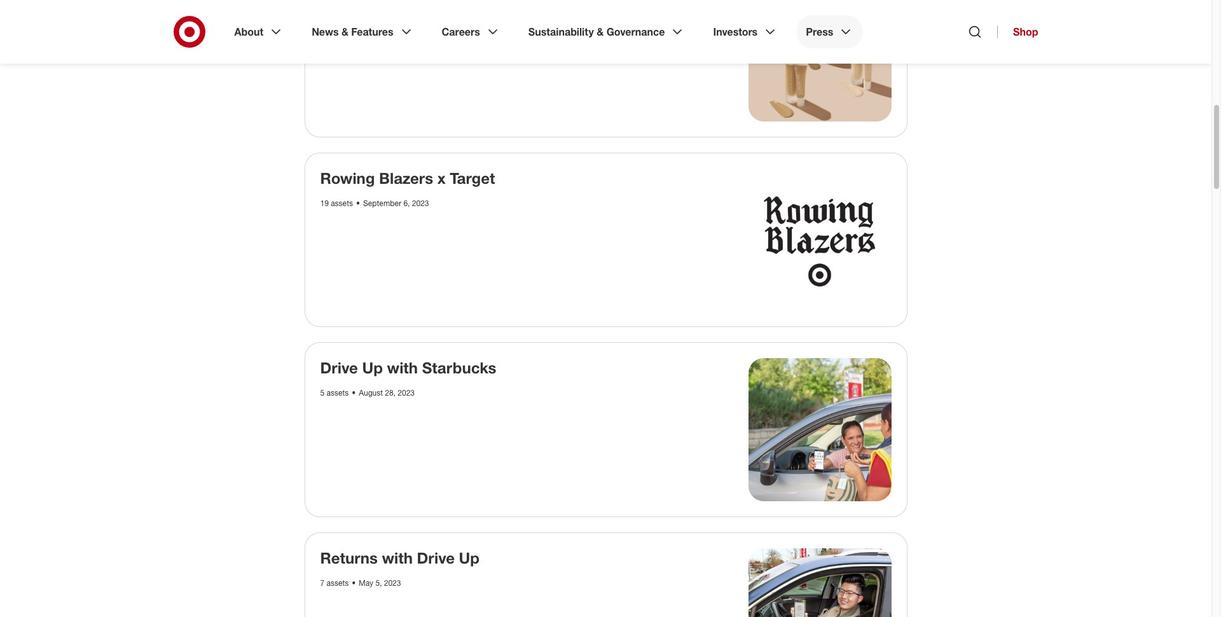 Task type: describe. For each thing, give the bounding box(es) containing it.
investors
[[713, 25, 758, 38]]

assets for rowing blazers x target
[[331, 198, 353, 208]]

september 6, 2023
[[363, 198, 429, 208]]

0 vertical spatial drive
[[320, 358, 358, 377]]

rowing blazers x target link
[[320, 168, 495, 187]]

blazers
[[379, 168, 433, 187]]

may 5, 2023
[[359, 578, 401, 588]]

assets for returns with drive up
[[327, 578, 349, 588]]

news & features link
[[303, 15, 423, 48]]

starbucks
[[422, 358, 496, 377]]

drive up with starbucks link
[[320, 358, 496, 377]]

a woman and a man in a car image
[[749, 358, 892, 501]]

shop link
[[998, 25, 1039, 38]]

19 assets
[[320, 198, 353, 208]]

x
[[438, 168, 446, 187]]

1 horizontal spatial up
[[459, 548, 480, 567]]

rowing blazers x target
[[320, 168, 495, 187]]

5,
[[376, 578, 382, 588]]

careers link
[[433, 15, 510, 48]]

6,
[[404, 198, 410, 208]]

1 vertical spatial with
[[382, 548, 413, 567]]

0 vertical spatial with
[[387, 358, 418, 377]]

press link
[[797, 15, 863, 48]]

assets for drive up with starbucks
[[327, 388, 349, 398]]

rowing
[[320, 168, 375, 187]]



Task type: vqa. For each thing, say whether or not it's contained in the screenshot.
a guest carrying a red target basket browses colorful holiday displays. IMAGE
no



Task type: locate. For each thing, give the bounding box(es) containing it.
fenty beauty pro filt'r soft matte foundation image
[[749, 0, 892, 121]]

& left governance
[[597, 25, 604, 38]]

2 vertical spatial 2023
[[384, 578, 401, 588]]

2023 for blazers
[[412, 198, 429, 208]]

5 assets
[[320, 388, 349, 398]]

1 vertical spatial assets
[[327, 388, 349, 398]]

assets
[[331, 198, 353, 208], [327, 388, 349, 398], [327, 578, 349, 588]]

drive
[[320, 358, 358, 377], [417, 548, 455, 567]]

september
[[363, 198, 402, 208]]

2 & from the left
[[597, 25, 604, 38]]

about
[[234, 25, 263, 38]]

7
[[320, 578, 325, 588]]

0 horizontal spatial up
[[362, 358, 383, 377]]

7 assets
[[320, 578, 349, 588]]

28,
[[385, 388, 396, 398]]

about link
[[226, 15, 293, 48]]

rowing blazers x target logo image
[[749, 168, 892, 311]]

1 vertical spatial up
[[459, 548, 480, 567]]

with up 28,
[[387, 358, 418, 377]]

1 horizontal spatial &
[[597, 25, 604, 38]]

drive up with starbucks
[[320, 358, 496, 377]]

1 & from the left
[[342, 25, 349, 38]]

target
[[450, 168, 495, 187]]

sustainability & governance
[[529, 25, 665, 38]]

2 vertical spatial assets
[[327, 578, 349, 588]]

returns with drive up link
[[320, 548, 480, 567]]

august
[[359, 388, 383, 398]]

&
[[342, 25, 349, 38], [597, 25, 604, 38]]

2023 right 28,
[[398, 388, 415, 398]]

0 horizontal spatial &
[[342, 25, 349, 38]]

5
[[320, 388, 325, 398]]

1 vertical spatial 2023
[[398, 388, 415, 398]]

news
[[312, 25, 339, 38]]

investors link
[[705, 15, 787, 48]]

2023 right 6,
[[412, 198, 429, 208]]

assets right 19
[[331, 198, 353, 208]]

2023 for with
[[384, 578, 401, 588]]

careers
[[442, 25, 480, 38]]

0 vertical spatial 2023
[[412, 198, 429, 208]]

features
[[351, 25, 394, 38]]

1 horizontal spatial drive
[[417, 548, 455, 567]]

with
[[387, 358, 418, 377], [382, 548, 413, 567]]

press
[[806, 25, 834, 38]]

returns
[[320, 548, 378, 567]]

with up may 5, 2023
[[382, 548, 413, 567]]

may
[[359, 578, 374, 588]]

0 horizontal spatial drive
[[320, 358, 358, 377]]

& right news
[[342, 25, 349, 38]]

assets right 5
[[327, 388, 349, 398]]

assets right 7 at the bottom of the page
[[327, 578, 349, 588]]

& for news
[[342, 25, 349, 38]]

sustainability
[[529, 25, 594, 38]]

0 vertical spatial up
[[362, 358, 383, 377]]

0 vertical spatial assets
[[331, 198, 353, 208]]

returns with drive up
[[320, 548, 480, 567]]

2023 for up
[[398, 388, 415, 398]]

august 28, 2023
[[359, 388, 415, 398]]

& for sustainability
[[597, 25, 604, 38]]

1 vertical spatial drive
[[417, 548, 455, 567]]

2023
[[412, 198, 429, 208], [398, 388, 415, 398], [384, 578, 401, 588]]

up
[[362, 358, 383, 377], [459, 548, 480, 567]]

2023 right 5,
[[384, 578, 401, 588]]

governance
[[607, 25, 665, 38]]

news & features
[[312, 25, 394, 38]]

sustainability & governance link
[[520, 15, 694, 48]]

19
[[320, 198, 329, 208]]

shop
[[1014, 25, 1039, 38]]



